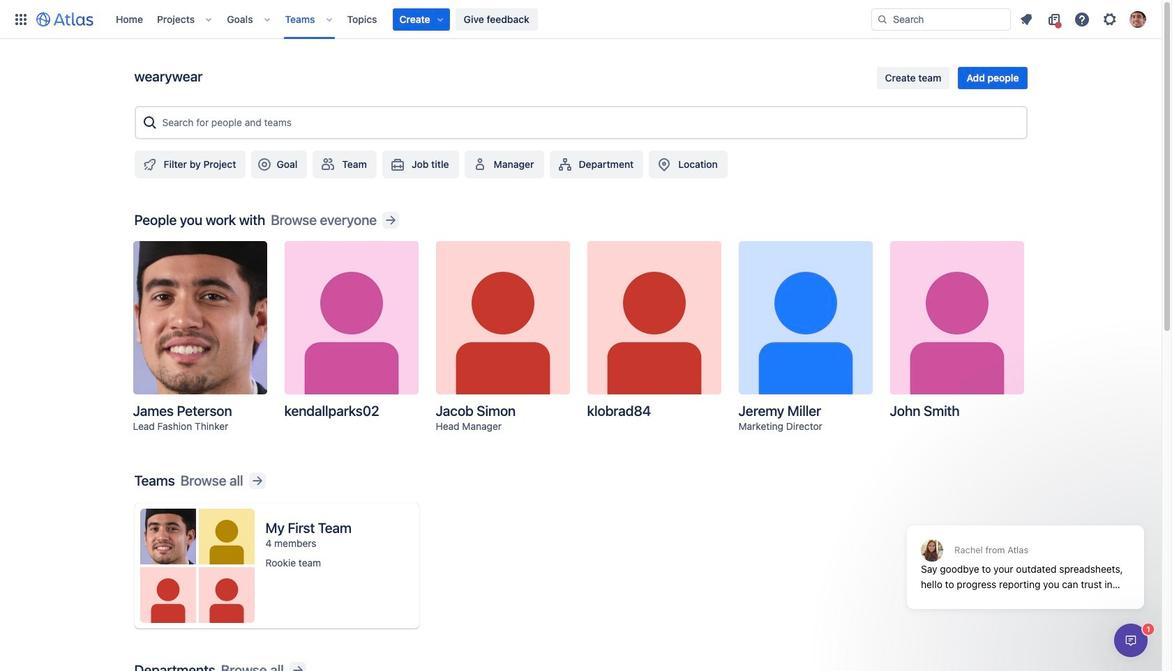 Task type: vqa. For each thing, say whether or not it's contained in the screenshot.
Switch to... image
yes



Task type: locate. For each thing, give the bounding box(es) containing it.
None search field
[[872, 8, 1011, 30]]

browse all image
[[289, 663, 306, 672]]

Search for people and teams field
[[158, 110, 1021, 135]]

browse all image
[[249, 473, 266, 490]]

help image
[[1074, 11, 1091, 28]]

account image
[[1130, 11, 1146, 28]]

dialog
[[900, 492, 1151, 620], [1114, 625, 1148, 658]]

banner
[[0, 0, 1162, 39]]



Task type: describe. For each thing, give the bounding box(es) containing it.
settings image
[[1102, 11, 1119, 28]]

top element
[[8, 0, 872, 39]]

browse everyone image
[[382, 212, 399, 229]]

notifications image
[[1018, 11, 1035, 28]]

switch to... image
[[13, 11, 29, 28]]

1 vertical spatial dialog
[[1114, 625, 1148, 658]]

0 vertical spatial dialog
[[900, 492, 1151, 620]]

search for people and teams image
[[141, 114, 158, 131]]

search image
[[877, 14, 888, 25]]

Search field
[[872, 8, 1011, 30]]



